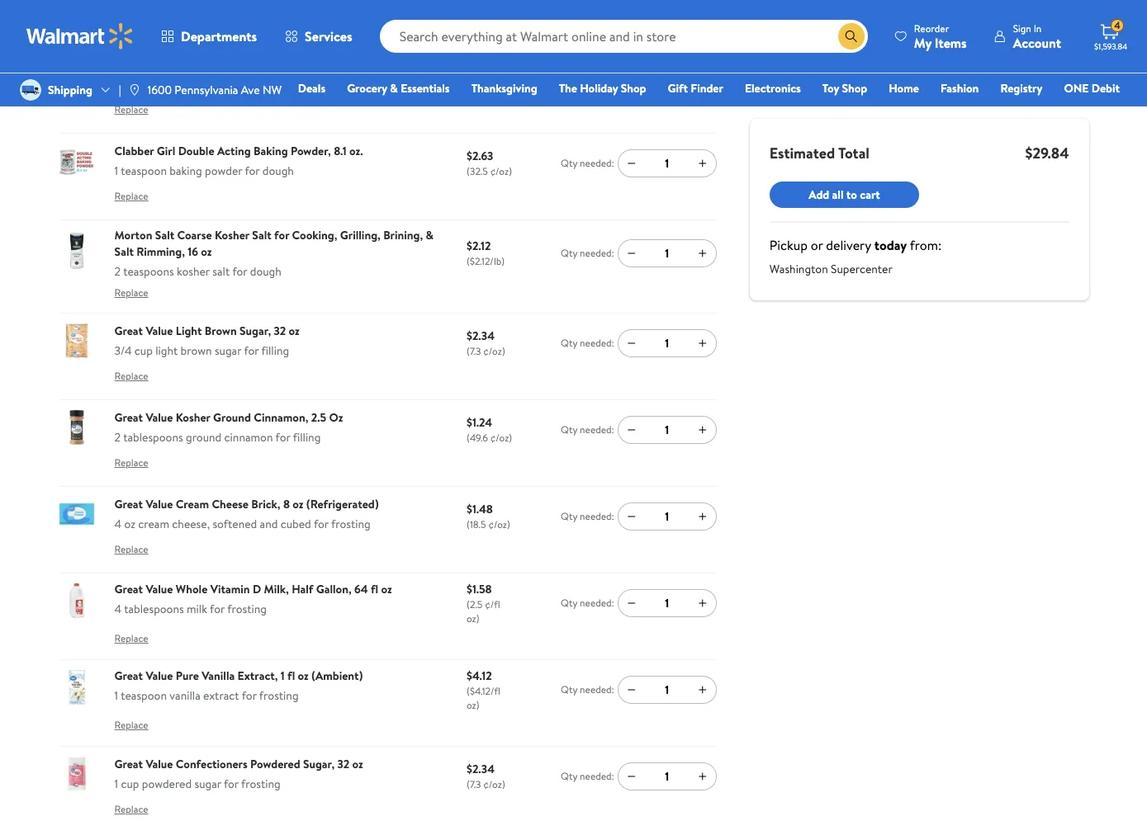 Task type: describe. For each thing, give the bounding box(es) containing it.
4 $1,593.84
[[1095, 18, 1128, 52]]

($2.12/lb)
[[467, 255, 505, 269]]

needed: for great value kosher ground cinnamon, 2.5 oz 2 tablespoons ground cinnamon for filling
[[580, 423, 614, 437]]

great value cream cheese brick, 8 oz (refrigerated) 4 oz cream cheese, softened and cubed for frosting
[[114, 497, 379, 533]]

shipping
[[48, 82, 92, 98]]

replace button for clabber girl double acting baking powder, 8.1 oz. 1 teaspoon baking powder for dough
[[114, 184, 148, 210]]

great value whole vitamin d milk, half gallon, 64 fl oz image
[[58, 583, 95, 620]]

1 for morton salt coarse kosher salt  for cooking, grilling, brining, & salt rimming, 16 oz 2 teaspoons kosher salt for dough
[[665, 245, 669, 262]]

needed: for great value whole vitamin d milk, half gallon, 64 fl oz 4 tablespoons milk for frosting
[[580, 597, 614, 611]]

registry
[[1001, 80, 1043, 97]]

oz inside great value whole vitamin d milk, half gallon, 64 fl oz 4 tablespoons milk for frosting
[[381, 581, 392, 598]]

2 inside great value kosher ground cinnamon, 2.5 oz 2 tablespoons ground cinnamon for filling
[[114, 430, 121, 446]]

or
[[811, 236, 823, 254]]

decrease quantity great value all-purpose flour, 5lb bag-count, current quantity 1 image
[[625, 70, 638, 83]]

softened
[[213, 517, 257, 533]]

filling inside great value kosher ground cinnamon, 2.5 oz 2 tablespoons ground cinnamon for filling
[[293, 430, 321, 446]]

2 shop from the left
[[842, 80, 868, 97]]

great value pure vanilla extract, 1 fl oz (ambient) image
[[58, 670, 95, 707]]

great value pure vanilla extract, 1 fl oz (ambient) 1 teaspoon vanilla extract for frosting
[[114, 668, 363, 704]]

great value light brown sugar, 32 oz link
[[114, 323, 300, 340]]

great value light brown sugar, 32 oz image
[[58, 323, 95, 360]]

great for great value cream cheese brick, 8 oz (refrigerated)
[[114, 497, 143, 513]]

qty needed: for great value pure vanilla extract, 1 fl oz (ambient) 1 teaspoon vanilla extract for frosting
[[561, 683, 614, 697]]

morton salt coarse kosher salt  for cooking, grilling, brining, & salt rimming, 16 oz 2 teaspoons kosher salt for dough
[[114, 227, 434, 280]]

1600
[[148, 82, 172, 98]]

qty for great value confectioners powdered sugar, 32 oz 1 cup powdered sugar for frosting
[[561, 770, 578, 784]]

value for pure
[[146, 668, 173, 685]]

electronics link
[[738, 79, 809, 97]]

needed: for great value light brown sugar, 32 oz 3/4 cup light brown sugar for filling
[[580, 336, 614, 351]]

debit
[[1092, 80, 1120, 97]]

bag
[[291, 56, 310, 73]]

sugar inside "great value light brown sugar, 32 oz 3/4 cup light brown sugar for filling"
[[215, 343, 241, 360]]

qty needed: for great value kosher ground cinnamon, 2.5 oz 2 tablespoons ground cinnamon for filling
[[561, 423, 614, 437]]

Walmart Site-Wide search field
[[380, 20, 868, 53]]

8.1
[[334, 143, 347, 160]]

great for great value pure vanilla extract, 1 fl oz (ambient)
[[114, 668, 143, 685]]

(2.5
[[467, 598, 483, 612]]

replace for great value all-purpose flour, 5lb bag 5 cups all-purpose flour, divided for dough
[[114, 103, 148, 117]]

powdered
[[250, 757, 300, 773]]

baking
[[254, 143, 288, 160]]

morton salt coarse kosher salt  for cooking, grilling, brining, & salt rimming, 16 oz link
[[114, 227, 434, 260]]

departments
[[181, 27, 257, 45]]

oz inside morton salt coarse kosher salt  for cooking, grilling, brining, & salt rimming, 16 oz 2 teaspoons kosher salt for dough
[[201, 244, 212, 260]]

estimated total
[[770, 143, 870, 164]]

2.5
[[311, 410, 326, 427]]

64
[[354, 581, 368, 598]]

vanilla
[[202, 668, 235, 685]]

Search search field
[[380, 20, 868, 53]]

great value whole vitamin d milk, half gallon, 64 fl oz link
[[114, 581, 392, 598]]

cinnamon
[[224, 430, 273, 446]]

vanilla
[[170, 688, 201, 704]]

flour,
[[237, 56, 266, 73]]

$2.34 for great value light brown sugar, 32 oz
[[467, 328, 495, 345]]

dough inside great value all-purpose flour, 5lb bag 5 cups all-purpose flour, divided for dough
[[293, 76, 324, 93]]

for inside the great value confectioners powdered sugar, 32 oz 1 cup powdered sugar for frosting
[[224, 777, 239, 793]]

vitamin
[[210, 581, 250, 598]]

great for great value confectioners powdered sugar, 32 oz
[[114, 757, 143, 773]]

d
[[253, 581, 261, 598]]

extract,
[[238, 668, 278, 685]]

replace for great value cream cheese brick, 8 oz (refrigerated) 4 oz cream cheese, softened and cubed for frosting
[[114, 543, 148, 557]]

finder
[[691, 80, 724, 97]]

all
[[832, 187, 844, 203]]

oz inside "great value light brown sugar, 32 oz 3/4 cup light brown sugar for filling"
[[289, 323, 300, 340]]

great value all-purpose flour, 5lb bag 5 cups all-purpose flour, divided for dough
[[114, 56, 324, 93]]

divided
[[237, 76, 273, 93]]

tablespoons inside great value kosher ground cinnamon, 2.5 oz 2 tablespoons ground cinnamon for filling
[[123, 430, 183, 446]]

$1.48 (18.5 ¢/oz)
[[467, 502, 510, 532]]

1 for great value whole vitamin d milk, half gallon, 64 fl oz 4 tablespoons milk for frosting
[[665, 595, 669, 612]]

qty for great value all-purpose flour, 5lb bag 5 cups all-purpose flour, divided for dough
[[561, 70, 578, 84]]

for inside clabber girl double acting baking powder, 8.1 oz. 1 teaspoon baking powder for dough
[[245, 163, 260, 180]]

great value all-purpose flour, 5lb bag image
[[58, 56, 95, 93]]

one debit link
[[1057, 79, 1128, 97]]

replace button for great value light brown sugar, 32 oz 3/4 cup light brown sugar for filling
[[114, 364, 148, 390]]

qty for great value light brown sugar, 32 oz 3/4 cup light brown sugar for filling
[[561, 336, 578, 351]]

(3.0
[[467, 78, 483, 92]]

increase quantity great value pure vanilla extract, 1 fl oz (ambient)-count, current quantity 1 image
[[696, 684, 709, 697]]

1 inside clabber girl double acting baking powder, 8.1 oz. 1 teaspoon baking powder for dough
[[114, 163, 118, 180]]

increase quantity great value light brown sugar, 32 oz-count, current quantity 1 image
[[696, 337, 709, 350]]

tablespoons inside great value whole vitamin d milk, half gallon, 64 fl oz 4 tablespoons milk for frosting
[[124, 601, 184, 618]]

pickup
[[770, 236, 808, 254]]

$1.58 (2.5 ¢/fl oz) replace
[[114, 581, 500, 646]]

increase quantity morton salt coarse kosher salt  for cooking, grilling, brining, & salt rimming, 16 oz-count, current quantity 1 image
[[696, 247, 709, 260]]

replace for great value confectioners powdered sugar, 32 oz 1 cup powdered sugar for frosting
[[114, 803, 148, 817]]

cups
[[123, 76, 146, 93]]

morton salt coarse kosher salt  for cooking, grilling, brining, & salt rimming, 16 oz image
[[58, 233, 95, 270]]

5
[[114, 76, 121, 93]]

cinnamon,
[[254, 410, 308, 427]]

¢/oz) for great value confectioners powdered sugar, 32 oz 1 cup powdered sugar for frosting
[[484, 778, 505, 792]]

gift finder
[[668, 80, 724, 97]]

oz
[[329, 410, 343, 427]]

qty needed: for great value all-purpose flour, 5lb bag 5 cups all-purpose flour, divided for dough
[[561, 70, 614, 84]]

walmart+ link
[[1063, 102, 1128, 121]]

needed: for great value all-purpose flour, 5lb bag 5 cups all-purpose flour, divided for dough
[[580, 70, 614, 84]]

qty needed: for great value whole vitamin d milk, half gallon, 64 fl oz 4 tablespoons milk for frosting
[[561, 597, 614, 611]]

$2.34 (7.3 ¢/oz) for great value confectioners powdered sugar, 32 oz
[[467, 762, 505, 792]]

light
[[176, 323, 202, 340]]

1 inside the great value confectioners powdered sugar, 32 oz 1 cup powdered sugar for frosting
[[114, 777, 118, 793]]

increase quantity great value cream cheese brick, 8 oz (refrigerated)-count, current quantity 1 image
[[696, 510, 709, 524]]

to
[[847, 187, 857, 203]]

walmart image
[[26, 23, 134, 50]]

qty needed: for clabber girl double acting baking powder, 8.1 oz. 1 teaspoon baking powder for dough
[[561, 156, 614, 170]]

$1.24
[[467, 415, 492, 431]]

teaspoon inside clabber girl double acting baking powder, 8.1 oz. 1 teaspoon baking powder for dough
[[121, 163, 167, 180]]

qty for great value cream cheese brick, 8 oz (refrigerated) 4 oz cream cheese, softened and cubed for frosting
[[561, 510, 578, 524]]

fl inside "great value pure vanilla extract, 1 fl oz (ambient) 1 teaspoon vanilla extract for frosting"
[[288, 668, 295, 685]]

8
[[283, 497, 290, 513]]

great value light brown sugar, 32 oz 3/4 cup light brown sugar for filling
[[114, 323, 300, 360]]

ground
[[186, 430, 222, 446]]

great value cream cheese brick, 8 oz (refrigerated) image
[[58, 497, 95, 533]]

frosting inside the great value confectioners powdered sugar, 32 oz 1 cup powdered sugar for frosting
[[241, 777, 281, 793]]

decrease quantity clabber girl double acting baking powder, 8.1 oz.-count, current quantity 1 image
[[625, 157, 638, 170]]

powdered
[[142, 777, 192, 793]]

1 for great value all-purpose flour, 5lb bag 5 cups all-purpose flour, divided for dough
[[665, 68, 669, 85]]

supercenter
[[831, 261, 893, 278]]

brick,
[[251, 497, 281, 513]]

grocery & essentials link
[[340, 79, 457, 97]]

$1.58
[[467, 581, 492, 598]]

qty needed: for morton salt coarse kosher salt  for cooking, grilling, brining, & salt rimming, 16 oz 2 teaspoons kosher salt for dough
[[561, 246, 614, 260]]

for right salt
[[232, 263, 247, 280]]

all-
[[176, 56, 194, 73]]

great value cream cheese brick, 8 oz (refrigerated) link
[[114, 497, 379, 513]]

decrease quantity great value whole vitamin d milk, half gallon, 64 fl oz-count, current quantity 1 image
[[625, 597, 638, 610]]

increase quantity great value all-purpose flour, 5lb bag-count, current quantity 1 image
[[696, 70, 709, 83]]

purpose
[[194, 56, 235, 73]]

(7.3 for great value confectioners powdered sugar, 32 oz 1 cup powdered sugar for frosting
[[467, 778, 481, 792]]

replace inside the $1.58 (2.5 ¢/fl oz) replace
[[114, 632, 148, 646]]

1 for clabber girl double acting baking powder, 8.1 oz. 1 teaspoon baking powder for dough
[[665, 155, 669, 172]]

decrease quantity great value pure vanilla extract, 1 fl oz (ambient)-count, current quantity 1 image
[[625, 684, 638, 697]]

1 right great value pure vanilla extract, 1 fl oz (ambient) icon
[[114, 688, 118, 704]]

replace for great value light brown sugar, 32 oz 3/4 cup light brown sugar for filling
[[114, 370, 148, 384]]

sign in account
[[1013, 21, 1061, 52]]

for inside great value all-purpose flour, 5lb bag 5 cups all-purpose flour, divided for dough
[[275, 76, 290, 93]]

girl
[[157, 143, 175, 160]]

qty needed: for great value light brown sugar, 32 oz 3/4 cup light brown sugar for filling
[[561, 336, 614, 351]]

1 for great value pure vanilla extract, 1 fl oz (ambient) 1 teaspoon vanilla extract for frosting
[[665, 682, 669, 699]]

1 for great value confectioners powdered sugar, 32 oz 1 cup powdered sugar for frosting
[[665, 769, 669, 785]]

cart
[[860, 187, 880, 203]]

fashion link
[[933, 79, 987, 97]]

decrease quantity great value kosher ground cinnamon, 2.5 oz-count, current quantity 1 image
[[625, 424, 638, 437]]

replace for morton salt coarse kosher salt  for cooking, grilling, brining, & salt rimming, 16 oz 2 teaspoons kosher salt for dough
[[114, 286, 148, 300]]

$2.63 (32.5 ¢/oz)
[[467, 148, 512, 179]]

brown
[[181, 343, 212, 360]]

($4.12/fl
[[467, 685, 501, 699]]

value for cream
[[146, 497, 173, 513]]

pennsylvania
[[175, 82, 238, 98]]

3/4
[[114, 343, 132, 360]]

1 for great value kosher ground cinnamon, 2.5 oz 2 tablespoons ground cinnamon for filling
[[665, 422, 669, 438]]

1600 pennsylvania ave nw
[[148, 82, 282, 98]]

deals
[[298, 80, 326, 97]]

for inside "great value light brown sugar, 32 oz 3/4 cup light brown sugar for filling"
[[244, 343, 259, 360]]

acting
[[217, 143, 251, 160]]

4 inside great value cream cheese brick, 8 oz (refrigerated) 4 oz cream cheese, softened and cubed for frosting
[[114, 517, 121, 533]]

holiday
[[580, 80, 618, 97]]

32 for great value confectioners powdered sugar, 32 oz
[[337, 757, 350, 773]]

qty for great value whole vitamin d milk, half gallon, 64 fl oz 4 tablespoons milk for frosting
[[561, 597, 578, 611]]

$2.12 ($2.12/lb)
[[467, 238, 505, 269]]

1 replace button from the top
[[114, 10, 148, 37]]

great value kosher ground cinnamon, 2.5 oz link
[[114, 410, 343, 427]]

$2.34 for great value confectioners powdered sugar, 32 oz
[[467, 762, 495, 778]]

replace button for great value confectioners powdered sugar, 32 oz 1 cup powdered sugar for frosting
[[114, 797, 148, 824]]

great value confectioners powdered sugar, 32 oz image
[[58, 757, 95, 793]]

dough inside clabber girl double acting baking powder, 8.1 oz. 1 teaspoon baking powder for dough
[[263, 163, 294, 180]]

gift
[[668, 80, 688, 97]]

reorder
[[914, 21, 949, 35]]

cream
[[138, 517, 169, 533]]

decrease quantity great value confectioners powdered sugar, 32 oz-count, current quantity 1 image
[[625, 771, 638, 784]]

qty for great value kosher ground cinnamon, 2.5 oz 2 tablespoons ground cinnamon for filling
[[561, 423, 578, 437]]

reorder my items
[[914, 21, 967, 52]]

great for great value light brown sugar, 32 oz
[[114, 323, 143, 340]]

oz inside the great value confectioners powdered sugar, 32 oz 1 cup powdered sugar for frosting
[[352, 757, 363, 773]]

32 for great value light brown sugar, 32 oz
[[274, 323, 286, 340]]

4 inside great value whole vitamin d milk, half gallon, 64 fl oz 4 tablespoons milk for frosting
[[114, 601, 121, 618]]

salt
[[213, 263, 230, 280]]

frosting inside great value cream cheese brick, 8 oz (refrigerated) 4 oz cream cheese, softened and cubed for frosting
[[331, 517, 371, 533]]

half
[[292, 581, 313, 598]]



Task type: vqa. For each thing, say whether or not it's contained in the screenshot.
Cat
no



Task type: locate. For each thing, give the bounding box(es) containing it.
3 replace button from the top
[[114, 184, 148, 210]]

kosher inside morton salt coarse kosher salt  for cooking, grilling, brining, & salt rimming, 16 oz 2 teaspoons kosher salt for dough
[[215, 227, 249, 244]]

great inside great value whole vitamin d milk, half gallon, 64 fl oz 4 tablespoons milk for frosting
[[114, 581, 143, 598]]

1 vertical spatial teaspoon
[[121, 688, 167, 704]]

tablespoons down whole
[[124, 601, 184, 618]]

for inside great value kosher ground cinnamon, 2.5 oz 2 tablespoons ground cinnamon for filling
[[276, 430, 290, 446]]

¢/oz) inside $2.63 (32.5 ¢/oz)
[[490, 165, 512, 179]]

7 great from the top
[[114, 757, 143, 773]]

frosting down great value whole vitamin d milk, half gallon, 64 fl oz link
[[227, 601, 267, 618]]

replace for great value kosher ground cinnamon, 2.5 oz 2 tablespoons ground cinnamon for filling
[[114, 456, 148, 470]]

toy shop link
[[815, 79, 875, 97]]

&
[[390, 80, 398, 97], [426, 227, 434, 244]]

2 great from the top
[[114, 323, 143, 340]]

7 value from the top
[[146, 757, 173, 773]]

thanksgiving
[[471, 80, 537, 97]]

1 right decrease quantity great value pure vanilla extract, 1 fl oz (ambient)-count, current quantity 1 image at the bottom right
[[665, 682, 669, 699]]

deals link
[[291, 79, 333, 97]]

qty left decrease quantity great value light brown sugar, 32 oz-count, current quantity 1 'image'
[[561, 336, 578, 351]]

2 teaspoon from the top
[[121, 688, 167, 704]]

1 shop from the left
[[621, 80, 646, 97]]

sugar inside the great value confectioners powdered sugar, 32 oz 1 cup powdered sugar for frosting
[[194, 777, 221, 793]]

$2.12
[[467, 238, 491, 255]]

great for great value whole vitamin d milk, half gallon, 64 fl oz
[[114, 581, 143, 598]]

1 left increase quantity morton salt coarse kosher salt  for cooking, grilling, brining, & salt rimming, 16 oz-count, current quantity 1 icon
[[665, 245, 669, 262]]

needed: left decrease quantity great value kosher ground cinnamon, 2.5 oz-count, current quantity 1 image
[[580, 423, 614, 437]]

qty for morton salt coarse kosher salt  for cooking, grilling, brining, & salt rimming, 16 oz 2 teaspoons kosher salt for dough
[[561, 246, 578, 260]]

great value kosher ground cinnamon, 2.5 oz image
[[58, 410, 95, 446]]

departments button
[[147, 17, 271, 56]]

oz right 64
[[381, 581, 392, 598]]

cup for 1
[[121, 777, 139, 793]]

qty left decrease quantity great value kosher ground cinnamon, 2.5 oz-count, current quantity 1 image
[[561, 423, 578, 437]]

9 replace from the top
[[114, 719, 148, 733]]

needed: left decrease quantity clabber girl double acting baking powder, 8.1 oz.-count, current quantity 1 icon
[[580, 156, 614, 170]]

oz) inside the $1.58 (2.5 ¢/fl oz) replace
[[467, 612, 480, 626]]

pickup or delivery today from: washington supercenter
[[770, 236, 942, 278]]

0 vertical spatial (7.3
[[467, 345, 481, 359]]

4 inside '4 $1,593.84'
[[1115, 18, 1121, 32]]

2 right great value kosher ground cinnamon, 2.5 oz icon
[[114, 430, 121, 446]]

dough down morton salt coarse kosher salt  for cooking, grilling, brining, & salt rimming, 16 oz link
[[250, 263, 282, 280]]

8 replace button from the top
[[114, 626, 148, 652]]

great for great value kosher ground cinnamon, 2.5 oz
[[114, 410, 143, 427]]

1 value from the top
[[146, 56, 173, 73]]

powder,
[[291, 143, 331, 160]]

1 horizontal spatial 32
[[337, 757, 350, 773]]

grocery & essentials
[[347, 80, 450, 97]]

qty needed: for great value confectioners powdered sugar, 32 oz 1 cup powdered sugar for frosting
[[561, 770, 614, 784]]

0 vertical spatial $2.34 (7.3 ¢/oz)
[[467, 328, 505, 359]]

1 vertical spatial sugar
[[194, 777, 221, 793]]

6 replace from the top
[[114, 456, 148, 470]]

milk
[[187, 601, 207, 618]]

3 replace from the top
[[114, 190, 148, 204]]

oz.
[[349, 143, 363, 160]]

 image for 1600 pennsylvania ave nw
[[128, 83, 141, 97]]

sugar, for brown
[[240, 323, 271, 340]]

1 left increase quantity great value whole vitamin d milk, half gallon, 64 fl oz-count, current quantity 1 icon
[[665, 595, 669, 612]]

qty for great value pure vanilla extract, 1 fl oz (ambient) 1 teaspoon vanilla extract for frosting
[[561, 683, 578, 697]]

filling up cinnamon,
[[261, 343, 289, 360]]

1 qty from the top
[[561, 70, 578, 84]]

walmart+
[[1071, 103, 1120, 120]]

1 (7.3 from the top
[[467, 345, 481, 359]]

oz right 16
[[201, 244, 212, 260]]

¢/oz) for great value light brown sugar, 32 oz 3/4 cup light brown sugar for filling
[[484, 345, 505, 359]]

light
[[155, 343, 178, 360]]

home
[[889, 80, 919, 97]]

sugar down confectioners at the bottom of page
[[194, 777, 221, 793]]

needed:
[[580, 70, 614, 84], [580, 156, 614, 170], [580, 246, 614, 260], [580, 336, 614, 351], [580, 423, 614, 437], [580, 510, 614, 524], [580, 597, 614, 611], [580, 683, 614, 697], [580, 770, 614, 784]]

1 left increase quantity great value confectioners powdered sugar, 32 oz-count, current quantity 1 image
[[665, 769, 669, 785]]

32 inside "great value light brown sugar, 32 oz 3/4 cup light brown sugar for filling"
[[274, 323, 286, 340]]

1 oz) from the top
[[467, 612, 480, 626]]

2 vertical spatial 4
[[114, 601, 121, 618]]

 image
[[20, 79, 41, 101], [128, 83, 141, 97]]

oz) down $4.12
[[467, 699, 480, 713]]

1 vertical spatial dough
[[263, 163, 294, 180]]

cheese
[[212, 497, 249, 513]]

1 vertical spatial $2.34
[[467, 762, 495, 778]]

2 value from the top
[[146, 323, 173, 340]]

for inside "great value pure vanilla extract, 1 fl oz (ambient) 1 teaspoon vanilla extract for frosting"
[[242, 688, 257, 704]]

0 horizontal spatial kosher
[[176, 410, 210, 427]]

$2.34
[[467, 328, 495, 345], [467, 762, 495, 778]]

needed: left the decrease quantity great value cream cheese brick, 8 oz (refrigerated)-count, current quantity 1 icon
[[580, 510, 614, 524]]

10 replace from the top
[[114, 803, 148, 817]]

sugar,
[[240, 323, 271, 340], [303, 757, 335, 773]]

qty left decrease quantity clabber girl double acting baking powder, 8.1 oz.-count, current quantity 1 icon
[[561, 156, 578, 170]]

8 qty needed: from the top
[[561, 683, 614, 697]]

account
[[1013, 33, 1061, 52]]

for inside great value cream cheese brick, 8 oz (refrigerated) 4 oz cream cheese, softened and cubed for frosting
[[314, 517, 329, 533]]

value for kosher
[[146, 410, 173, 427]]

6 replace button from the top
[[114, 450, 148, 477]]

$2.43
[[467, 61, 495, 78]]

6 great from the top
[[114, 668, 143, 685]]

8 qty from the top
[[561, 683, 578, 697]]

4 qty from the top
[[561, 336, 578, 351]]

1 $2.34 (7.3 ¢/oz) from the top
[[467, 328, 505, 359]]

1 horizontal spatial &
[[426, 227, 434, 244]]

$2.34 down ($4.12/fl
[[467, 762, 495, 778]]

1 vertical spatial 2
[[114, 430, 121, 446]]

needed: left decrease quantity great value pure vanilla extract, 1 fl oz (ambient)-count, current quantity 1 image at the bottom right
[[580, 683, 614, 697]]

¢/oz) inside $1.48 (18.5 ¢/oz)
[[489, 518, 510, 532]]

cubed
[[281, 517, 311, 533]]

$1,593.84
[[1095, 40, 1128, 52]]

cup inside the great value confectioners powdered sugar, 32 oz 1 cup powdered sugar for frosting
[[121, 777, 139, 793]]

1 vertical spatial filling
[[293, 430, 321, 446]]

5 replace from the top
[[114, 370, 148, 384]]

brining,
[[383, 227, 423, 244]]

1 vertical spatial cup
[[121, 777, 139, 793]]

qty left holiday
[[561, 70, 578, 84]]

great up 3/4
[[114, 323, 143, 340]]

needed: for great value cream cheese brick, 8 oz (refrigerated) 4 oz cream cheese, softened and cubed for frosting
[[580, 510, 614, 524]]

qty needed: left decrease quantity clabber girl double acting baking powder, 8.1 oz.-count, current quantity 1 icon
[[561, 156, 614, 170]]

replace for clabber girl double acting baking powder, 8.1 oz. 1 teaspoon baking powder for dough
[[114, 190, 148, 204]]

great right great value whole vitamin d milk, half gallon, 64 fl oz icon
[[114, 581, 143, 598]]

thanksgiving link
[[464, 79, 545, 97]]

0 horizontal spatial 32
[[274, 323, 286, 340]]

4 right great value whole vitamin d milk, half gallon, 64 fl oz icon
[[114, 601, 121, 618]]

$2.34 (7.3 ¢/oz) for great value light brown sugar, 32 oz
[[467, 328, 505, 359]]

(18.5
[[467, 518, 486, 532]]

0 vertical spatial oz)
[[467, 612, 480, 626]]

32 right brown
[[274, 323, 286, 340]]

value up all-
[[146, 56, 173, 73]]

0 vertical spatial cup
[[134, 343, 153, 360]]

1 replace from the top
[[114, 16, 148, 30]]

0 vertical spatial 32
[[274, 323, 286, 340]]

4 needed: from the top
[[580, 336, 614, 351]]

& right grocery
[[390, 80, 398, 97]]

8 needed: from the top
[[580, 683, 614, 697]]

0 vertical spatial tablespoons
[[123, 430, 183, 446]]

7 qty from the top
[[561, 597, 578, 611]]

sugar, right 'powdered'
[[303, 757, 335, 773]]

2 horizontal spatial salt
[[252, 227, 272, 244]]

cup left powdered
[[121, 777, 139, 793]]

2 $2.34 (7.3 ¢/oz) from the top
[[467, 762, 505, 792]]

1 vertical spatial kosher
[[176, 410, 210, 427]]

clabber girl double acting baking powder, 8.1 oz. link
[[114, 143, 363, 160]]

decrease quantity morton salt coarse kosher salt  for cooking, grilling, brining, & salt rimming, 16 oz-count, current quantity 1 image
[[625, 247, 638, 260]]

2 qty needed: from the top
[[561, 156, 614, 170]]

1 vertical spatial tablespoons
[[124, 601, 184, 618]]

0 vertical spatial $2.34
[[467, 328, 495, 345]]

frosting down 'powdered'
[[241, 777, 281, 793]]

5 great from the top
[[114, 581, 143, 598]]

cup inside "great value light brown sugar, 32 oz 3/4 cup light brown sugar for filling"
[[134, 343, 153, 360]]

for inside great value whole vitamin d milk, half gallon, 64 fl oz 4 tablespoons milk for frosting
[[210, 601, 225, 618]]

1 down the clabber
[[114, 163, 118, 180]]

great up powdered
[[114, 757, 143, 773]]

1 horizontal spatial  image
[[128, 83, 141, 97]]

oz left (ambient)
[[298, 668, 309, 685]]

4 left cream
[[114, 517, 121, 533]]

& right brining,
[[426, 227, 434, 244]]

4 replace from the top
[[114, 286, 148, 300]]

whole
[[176, 581, 208, 598]]

5 replace button from the top
[[114, 364, 148, 390]]

oz right 8
[[293, 497, 304, 513]]

¢/oz) for clabber girl double acting baking powder, 8.1 oz. 1 teaspoon baking powder for dough
[[490, 165, 512, 179]]

value inside great value whole vitamin d milk, half gallon, 64 fl oz 4 tablespoons milk for frosting
[[146, 581, 173, 598]]

value for all-
[[146, 56, 173, 73]]

$29.84
[[1026, 143, 1069, 164]]

1 teaspoon from the top
[[121, 163, 167, 180]]

for down "clabber girl double acting baking powder, 8.1 oz." link
[[245, 163, 260, 180]]

qty left decrease quantity great value confectioners powdered sugar, 32 oz-count, current quantity 1 icon
[[561, 770, 578, 784]]

decrease quantity great value light brown sugar, 32 oz-count, current quantity 1 image
[[625, 337, 638, 350]]

needed: left decrease quantity great value confectioners powdered sugar, 32 oz-count, current quantity 1 icon
[[580, 770, 614, 784]]

0 vertical spatial filling
[[261, 343, 289, 360]]

1 horizontal spatial filling
[[293, 430, 321, 446]]

dough inside morton salt coarse kosher salt  for cooking, grilling, brining, & salt rimming, 16 oz 2 teaspoons kosher salt for dough
[[250, 263, 282, 280]]

for down great value confectioners powdered sugar, 32 oz link
[[224, 777, 239, 793]]

1 right decrease quantity great value all-purpose flour, 5lb bag-count, current quantity 1 image
[[665, 68, 669, 85]]

1 vertical spatial fl
[[288, 668, 295, 685]]

value for confectioners
[[146, 757, 173, 773]]

sugar down brown
[[215, 343, 241, 360]]

3 great from the top
[[114, 410, 143, 427]]

coarse
[[177, 227, 212, 244]]

for down great value light brown sugar, 32 oz 'link'
[[244, 343, 259, 360]]

2 replace button from the top
[[114, 97, 148, 123]]

cup right 3/4
[[134, 343, 153, 360]]

qty needed: left decrease quantity great value whole vitamin d milk, half gallon, 64 fl oz-count, current quantity 1 icon on the right bottom of page
[[561, 597, 614, 611]]

replace button for great value pure vanilla extract, 1 fl oz (ambient) 1 teaspoon vanilla extract for frosting
[[114, 713, 148, 739]]

0 horizontal spatial filling
[[261, 343, 289, 360]]

increase quantity great value confectioners powdered sugar, 32 oz-count, current quantity 1 image
[[696, 771, 709, 784]]

0 vertical spatial 4
[[1115, 18, 1121, 32]]

replace inside $4.12 ($4.12/fl oz) replace
[[114, 719, 148, 733]]

0 horizontal spatial fl
[[288, 668, 295, 685]]

1 vertical spatial oz)
[[467, 699, 480, 713]]

frosting inside "great value pure vanilla extract, 1 fl oz (ambient) 1 teaspoon vanilla extract for frosting"
[[259, 688, 299, 704]]

essentials
[[401, 80, 450, 97]]

7 replace from the top
[[114, 543, 148, 557]]

value for whole
[[146, 581, 173, 598]]

qty needed: for great value cream cheese brick, 8 oz (refrigerated) 4 oz cream cheese, softened and cubed for frosting
[[561, 510, 614, 524]]

qty needed: left decrease quantity great value confectioners powdered sugar, 32 oz-count, current quantity 1 icon
[[561, 770, 614, 784]]

2 (7.3 from the top
[[467, 778, 481, 792]]

tablespoons
[[123, 430, 183, 446], [124, 601, 184, 618]]

dough down "baking"
[[263, 163, 294, 180]]

3 qty needed: from the top
[[561, 246, 614, 260]]

filling inside "great value light brown sugar, 32 oz 3/4 cup light brown sugar for filling"
[[261, 343, 289, 360]]

0 horizontal spatial sugar,
[[240, 323, 271, 340]]

great inside "great value light brown sugar, 32 oz 3/4 cup light brown sugar for filling"
[[114, 323, 143, 340]]

4 replace button from the top
[[114, 280, 148, 306]]

needed: for great value pure vanilla extract, 1 fl oz (ambient) 1 teaspoon vanilla extract for frosting
[[580, 683, 614, 697]]

frosting
[[331, 517, 371, 533], [227, 601, 267, 618], [259, 688, 299, 704], [241, 777, 281, 793]]

¢/oz) for great value kosher ground cinnamon, 2.5 oz 2 tablespoons ground cinnamon for filling
[[491, 431, 512, 446]]

value inside "great value pure vanilla extract, 1 fl oz (ambient) 1 teaspoon vanilla extract for frosting"
[[146, 668, 173, 685]]

qty left the decrease quantity great value cream cheese brick, 8 oz (refrigerated)-count, current quantity 1 icon
[[561, 510, 578, 524]]

$2.34 (7.3 ¢/oz)
[[467, 328, 505, 359], [467, 762, 505, 792]]

value inside the great value confectioners powdered sugar, 32 oz 1 cup powdered sugar for frosting
[[146, 757, 173, 773]]

0 vertical spatial &
[[390, 80, 398, 97]]

¢/oz) inside $2.43 (3.0 ¢/oz)
[[485, 78, 507, 92]]

salt left cooking,
[[252, 227, 272, 244]]

 image for shipping
[[20, 79, 41, 101]]

value up powdered
[[146, 757, 173, 773]]

great inside "great value pure vanilla extract, 1 fl oz (ambient) 1 teaspoon vanilla extract for frosting"
[[114, 668, 143, 685]]

sugar, inside the great value confectioners powdered sugar, 32 oz 1 cup powdered sugar for frosting
[[303, 757, 335, 773]]

items
[[935, 33, 967, 52]]

& inside morton salt coarse kosher salt  for cooking, grilling, brining, & salt rimming, 16 oz 2 teaspoons kosher salt for dough
[[426, 227, 434, 244]]

9 qty needed: from the top
[[561, 770, 614, 784]]

purpose
[[165, 76, 205, 93]]

and
[[260, 517, 278, 533]]

confectioners
[[176, 757, 248, 773]]

6 needed: from the top
[[580, 510, 614, 524]]

6 qty needed: from the top
[[561, 510, 614, 524]]

sugar, right brown
[[240, 323, 271, 340]]

oz down $4.12 ($4.12/fl oz) replace
[[352, 757, 363, 773]]

32 right 'powdered'
[[337, 757, 350, 773]]

filling down the 2.5 at left
[[293, 430, 321, 446]]

for down extract,
[[242, 688, 257, 704]]

frosting down (refrigerated)
[[331, 517, 371, 533]]

fl inside great value whole vitamin d milk, half gallon, 64 fl oz 4 tablespoons milk for frosting
[[371, 581, 378, 598]]

1 left increase quantity great value kosher ground cinnamon, 2.5 oz-count, current quantity 1 "icon"
[[665, 422, 669, 438]]

value
[[146, 56, 173, 73], [146, 323, 173, 340], [146, 410, 173, 427], [146, 497, 173, 513], [146, 581, 173, 598], [146, 668, 173, 685], [146, 757, 173, 773]]

qty for clabber girl double acting baking powder, 8.1 oz. 1 teaspoon baking powder for dough
[[561, 156, 578, 170]]

shop right holiday
[[621, 80, 646, 97]]

1 for great value cream cheese brick, 8 oz (refrigerated) 4 oz cream cheese, softened and cubed for frosting
[[665, 509, 669, 525]]

qty needed: left decrease quantity great value pure vanilla extract, 1 fl oz (ambient)-count, current quantity 1 image at the bottom right
[[561, 683, 614, 697]]

0 vertical spatial 2
[[114, 263, 121, 280]]

sugar, inside "great value light brown sugar, 32 oz 3/4 cup light brown sugar for filling"
[[240, 323, 271, 340]]

washington
[[770, 261, 828, 278]]

1 right great value confectioners powdered sugar, 32 oz icon
[[114, 777, 118, 793]]

value for light
[[146, 323, 173, 340]]

decrease quantity great value cream cheese brick, 8 oz (refrigerated)-count, current quantity 1 image
[[625, 510, 638, 524]]

shop right toy
[[842, 80, 868, 97]]

one debit walmart+
[[1064, 80, 1120, 120]]

needed: for morton salt coarse kosher salt  for cooking, grilling, brining, & salt rimming, 16 oz 2 teaspoons kosher salt for dough
[[580, 246, 614, 260]]

qty needed: left the decrease quantity morton salt coarse kosher salt  for cooking, grilling, brining, & salt rimming, 16 oz-count, current quantity 1 icon
[[561, 246, 614, 260]]

increase quantity great value kosher ground cinnamon, 2.5 oz-count, current quantity 1 image
[[696, 424, 709, 437]]

great for great value all-purpose flour, 5lb bag
[[114, 56, 143, 73]]

2 inside morton salt coarse kosher salt  for cooking, grilling, brining, & salt rimming, 16 oz 2 teaspoons kosher salt for dough
[[114, 263, 121, 280]]

qty left the decrease quantity morton salt coarse kosher salt  for cooking, grilling, brining, & salt rimming, 16 oz-count, current quantity 1 icon
[[561, 246, 578, 260]]

1 right extract,
[[281, 668, 285, 685]]

dough down bag
[[293, 76, 324, 93]]

toy shop
[[823, 80, 868, 97]]

replace button
[[114, 10, 148, 37], [114, 97, 148, 123], [114, 184, 148, 210], [114, 280, 148, 306], [114, 364, 148, 390], [114, 450, 148, 477], [114, 537, 148, 564], [114, 626, 148, 652], [114, 713, 148, 739], [114, 797, 148, 824]]

1 great from the top
[[114, 56, 143, 73]]

value up light
[[146, 323, 173, 340]]

ave
[[241, 82, 260, 98]]

5 qty needed: from the top
[[561, 423, 614, 437]]

9 needed: from the top
[[580, 770, 614, 784]]

3 qty from the top
[[561, 246, 578, 260]]

0 horizontal spatial  image
[[20, 79, 41, 101]]

2 oz) from the top
[[467, 699, 480, 713]]

0 vertical spatial teaspoon
[[121, 163, 167, 180]]

¢/oz) inside $1.24 (49.6 ¢/oz)
[[491, 431, 512, 446]]

0 vertical spatial fl
[[371, 581, 378, 598]]

4 qty needed: from the top
[[561, 336, 614, 351]]

1 horizontal spatial kosher
[[215, 227, 249, 244]]

fashion
[[941, 80, 979, 97]]

2 replace from the top
[[114, 103, 148, 117]]

1 qty needed: from the top
[[561, 70, 614, 84]]

1 vertical spatial &
[[426, 227, 434, 244]]

2 left the teaspoons
[[114, 263, 121, 280]]

pure
[[176, 668, 199, 685]]

value inside great value kosher ground cinnamon, 2.5 oz 2 tablespoons ground cinnamon for filling
[[146, 410, 173, 427]]

sugar, for powdered
[[303, 757, 335, 773]]

great inside great value kosher ground cinnamon, 2.5 oz 2 tablespoons ground cinnamon for filling
[[114, 410, 143, 427]]

1 vertical spatial 32
[[337, 757, 350, 773]]

4 up $1,593.84
[[1115, 18, 1121, 32]]

salt up the teaspoons
[[114, 244, 134, 260]]

value up cream
[[146, 497, 173, 513]]

great inside the great value confectioners powdered sugar, 32 oz 1 cup powdered sugar for frosting
[[114, 757, 143, 773]]

oz left cream
[[124, 517, 135, 533]]

3 needed: from the top
[[580, 246, 614, 260]]

2 vertical spatial dough
[[250, 263, 282, 280]]

0 horizontal spatial shop
[[621, 80, 646, 97]]

estimated
[[770, 143, 835, 164]]

extract
[[203, 688, 239, 704]]

qty needed: left decrease quantity great value all-purpose flour, 5lb bag-count, current quantity 1 image
[[561, 70, 614, 84]]

replace button for great value whole vitamin d milk, half gallon, 64 fl oz 4 tablespoons milk for frosting
[[114, 626, 148, 652]]

0 vertical spatial dough
[[293, 76, 324, 93]]

1 $2.34 from the top
[[467, 328, 495, 345]]

increase quantity great value whole vitamin d milk, half gallon, 64 fl oz-count, current quantity 1 image
[[696, 597, 709, 610]]

cheese,
[[172, 517, 210, 533]]

5 qty from the top
[[561, 423, 578, 437]]

1 horizontal spatial sugar,
[[303, 757, 335, 773]]

oz inside "great value pure vanilla extract, 1 fl oz (ambient) 1 teaspoon vanilla extract for frosting"
[[298, 668, 309, 685]]

2 needed: from the top
[[580, 156, 614, 170]]

needed: for clabber girl double acting baking powder, 8.1 oz. 1 teaspoon baking powder for dough
[[580, 156, 614, 170]]

1 horizontal spatial shop
[[842, 80, 868, 97]]

salt left coarse
[[155, 227, 174, 244]]

8 replace from the top
[[114, 632, 148, 646]]

search icon image
[[845, 30, 858, 43]]

great up cream
[[114, 497, 143, 513]]

qty needed: left decrease quantity great value kosher ground cinnamon, 2.5 oz-count, current quantity 1 image
[[561, 423, 614, 437]]

replace button for great value all-purpose flour, 5lb bag 5 cups all-purpose flour, divided for dough
[[114, 97, 148, 123]]

4 great from the top
[[114, 497, 143, 513]]

kosher
[[177, 263, 210, 280]]

oz) inside $4.12 ($4.12/fl oz) replace
[[467, 699, 480, 713]]

4 value from the top
[[146, 497, 173, 513]]

value inside great value all-purpose flour, 5lb bag 5 cups all-purpose flour, divided for dough
[[146, 56, 173, 73]]

0 vertical spatial sugar
[[215, 343, 241, 360]]

¢/oz) for great value all-purpose flour, 5lb bag 5 cups all-purpose flour, divided for dough
[[485, 78, 507, 92]]

10 replace button from the top
[[114, 797, 148, 824]]

baking
[[170, 163, 202, 180]]

1 vertical spatial sugar,
[[303, 757, 335, 773]]

3 value from the top
[[146, 410, 173, 427]]

$2.63
[[467, 148, 494, 165]]

2 2 from the top
[[114, 430, 121, 446]]

replace
[[114, 16, 148, 30], [114, 103, 148, 117], [114, 190, 148, 204], [114, 286, 148, 300], [114, 370, 148, 384], [114, 456, 148, 470], [114, 543, 148, 557], [114, 632, 148, 646], [114, 719, 148, 733], [114, 803, 148, 817]]

1 vertical spatial (7.3
[[467, 778, 481, 792]]

value inside great value cream cheese brick, 8 oz (refrigerated) 4 oz cream cheese, softened and cubed for frosting
[[146, 497, 173, 513]]

great inside great value all-purpose flour, 5lb bag 5 cups all-purpose flour, divided for dough
[[114, 56, 143, 73]]

value inside "great value light brown sugar, 32 oz 3/4 cup light brown sugar for filling"
[[146, 323, 173, 340]]

replace button for great value cream cheese brick, 8 oz (refrigerated) 4 oz cream cheese, softened and cubed for frosting
[[114, 537, 148, 564]]

1 vertical spatial $2.34 (7.3 ¢/oz)
[[467, 762, 505, 792]]

replace button for great value kosher ground cinnamon, 2.5 oz 2 tablespoons ground cinnamon for filling
[[114, 450, 148, 477]]

cream
[[176, 497, 209, 513]]

0 horizontal spatial &
[[390, 80, 398, 97]]

1 left increase quantity clabber girl double acting baking powder, 8.1 oz.-count, current quantity 1 image
[[665, 155, 669, 172]]

32 inside the great value confectioners powdered sugar, 32 oz 1 cup powdered sugar for frosting
[[337, 757, 350, 773]]

flour,
[[208, 76, 234, 93]]

oz) left ¢/fl
[[467, 612, 480, 626]]

for right cubed
[[314, 517, 329, 533]]

great inside great value cream cheese brick, 8 oz (refrigerated) 4 oz cream cheese, softened and cubed for frosting
[[114, 497, 143, 513]]

kosher inside great value kosher ground cinnamon, 2.5 oz 2 tablespoons ground cinnamon for filling
[[176, 410, 210, 427]]

0 vertical spatial kosher
[[215, 227, 249, 244]]

1 2 from the top
[[114, 263, 121, 280]]

1 left increase quantity great value light brown sugar, 32 oz-count, current quantity 1 image
[[665, 335, 669, 352]]

needed: left decrease quantity great value light brown sugar, 32 oz-count, current quantity 1 'image'
[[580, 336, 614, 351]]

great right great value kosher ground cinnamon, 2.5 oz icon
[[114, 410, 143, 427]]

increase quantity clabber girl double acting baking powder, 8.1 oz.-count, current quantity 1 image
[[696, 157, 709, 170]]

double
[[178, 143, 214, 160]]

oz right brown
[[289, 323, 300, 340]]

for down cinnamon,
[[276, 430, 290, 446]]

1 needed: from the top
[[580, 70, 614, 84]]

fl right extract,
[[288, 668, 295, 685]]

2 $2.34 from the top
[[467, 762, 495, 778]]

$4.12 ($4.12/fl oz) replace
[[114, 668, 501, 733]]

(7.3 for great value light brown sugar, 32 oz 3/4 cup light brown sugar for filling
[[467, 345, 481, 359]]

great value confectioners powdered sugar, 32 oz 1 cup powdered sugar for frosting
[[114, 757, 363, 793]]

replace button for morton salt coarse kosher salt  for cooking, grilling, brining, & salt rimming, 16 oz 2 teaspoons kosher salt for dough
[[114, 280, 148, 306]]

frosting inside great value whole vitamin d milk, half gallon, 64 fl oz 4 tablespoons milk for frosting
[[227, 601, 267, 618]]

for down 5lb
[[275, 76, 290, 93]]

powder
[[205, 163, 242, 180]]

the holiday shop
[[559, 80, 646, 97]]

add all to cart
[[809, 187, 880, 203]]

needed: left decrease quantity great value whole vitamin d milk, half gallon, 64 fl oz-count, current quantity 1 icon on the right bottom of page
[[580, 597, 614, 611]]

1 right the decrease quantity great value cream cheese brick, 8 oz (refrigerated)-count, current quantity 1 icon
[[665, 509, 669, 525]]

16
[[188, 244, 198, 260]]

0 horizontal spatial salt
[[114, 244, 134, 260]]

1 horizontal spatial fl
[[371, 581, 378, 598]]

value left whole
[[146, 581, 173, 598]]

 image left shipping
[[20, 79, 41, 101]]

2 qty from the top
[[561, 156, 578, 170]]

9 qty from the top
[[561, 770, 578, 784]]

1 for great value light brown sugar, 32 oz 3/4 cup light brown sugar for filling
[[665, 335, 669, 352]]

teaspoon left vanilla
[[121, 688, 167, 704]]

for right milk
[[210, 601, 225, 618]]

for left cooking,
[[274, 227, 289, 244]]

the
[[559, 80, 577, 97]]

5 needed: from the top
[[580, 423, 614, 437]]

needed: for great value confectioners powdered sugar, 32 oz 1 cup powdered sugar for frosting
[[580, 770, 614, 784]]

5 value from the top
[[146, 581, 173, 598]]

qty needed:
[[561, 70, 614, 84], [561, 156, 614, 170], [561, 246, 614, 260], [561, 336, 614, 351], [561, 423, 614, 437], [561, 510, 614, 524], [561, 597, 614, 611], [561, 683, 614, 697], [561, 770, 614, 784]]

ground
[[213, 410, 251, 427]]

total
[[838, 143, 870, 164]]

in
[[1034, 21, 1042, 35]]

from:
[[910, 236, 942, 254]]

9 replace button from the top
[[114, 713, 148, 739]]

teaspoon inside "great value pure vanilla extract, 1 fl oz (ambient) 1 teaspoon vanilla extract for frosting"
[[121, 688, 167, 704]]

clabber girl double acting baking powder, 8.1 oz. image
[[58, 143, 95, 180]]

teaspoons
[[123, 263, 174, 280]]

6 value from the top
[[146, 668, 173, 685]]

¢/oz) for great value cream cheese brick, 8 oz (refrigerated) 4 oz cream cheese, softened and cubed for frosting
[[489, 518, 510, 532]]

great value whole vitamin d milk, half gallon, 64 fl oz 4 tablespoons milk for frosting
[[114, 581, 392, 618]]

1 vertical spatial 4
[[114, 517, 121, 533]]

(7.3
[[467, 345, 481, 359], [467, 778, 481, 792]]

fl right 64
[[371, 581, 378, 598]]

7 needed: from the top
[[580, 597, 614, 611]]

tablespoons left 'ground'
[[123, 430, 183, 446]]

7 qty needed: from the top
[[561, 597, 614, 611]]

6 qty from the top
[[561, 510, 578, 524]]

0 vertical spatial sugar,
[[240, 323, 271, 340]]

qty left decrease quantity great value pure vanilla extract, 1 fl oz (ambient)-count, current quantity 1 image at the bottom right
[[561, 683, 578, 697]]

qty needed: left decrease quantity great value light brown sugar, 32 oz-count, current quantity 1 'image'
[[561, 336, 614, 351]]

7 replace button from the top
[[114, 537, 148, 564]]

1 horizontal spatial salt
[[155, 227, 174, 244]]

cup for 3/4
[[134, 343, 153, 360]]



